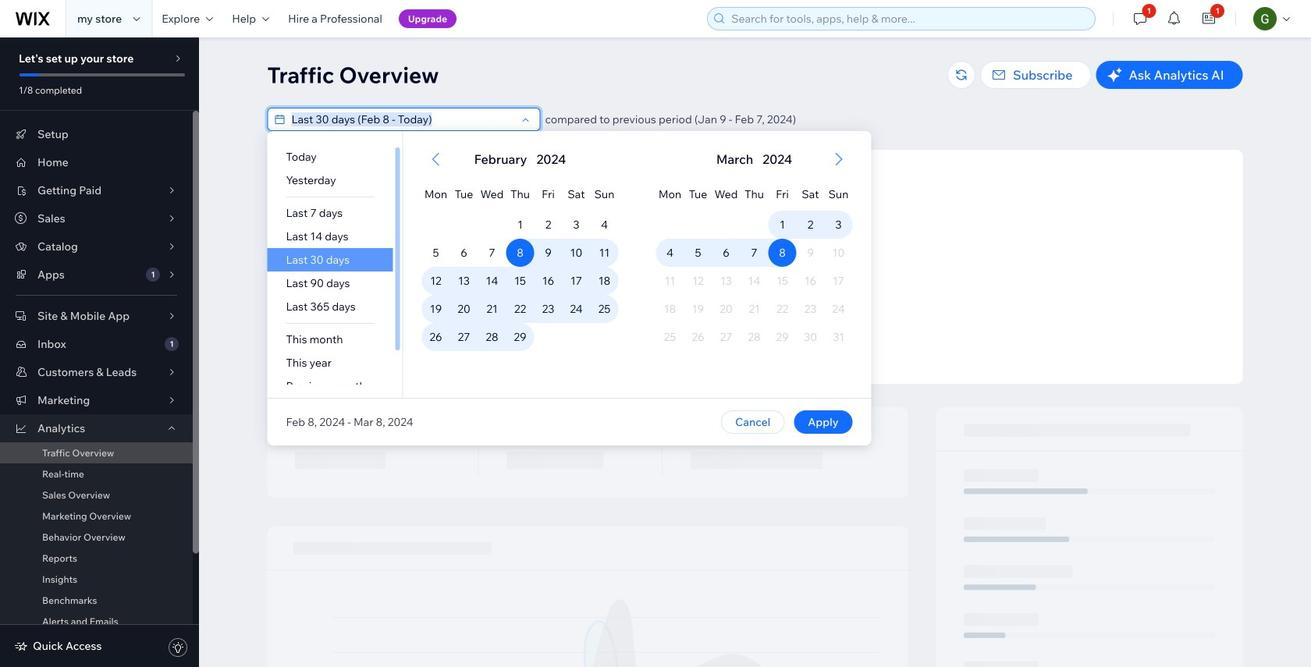 Task type: vqa. For each thing, say whether or not it's contained in the screenshot.
In stock link associated with 217537123517253
no



Task type: describe. For each thing, give the bounding box(es) containing it.
sidebar element
[[0, 37, 199, 667]]

1 alert from the left
[[470, 150, 571, 169]]

2 grid from the left
[[637, 131, 872, 398]]

2 row group from the left
[[637, 211, 872, 398]]

thursday, february 8, 2024 cell
[[506, 239, 534, 267]]



Task type: locate. For each thing, give the bounding box(es) containing it.
grid
[[403, 131, 637, 398], [637, 131, 872, 398]]

list box
[[267, 145, 402, 398]]

1 grid from the left
[[403, 131, 637, 398]]

page skeleton image
[[267, 407, 1243, 667]]

alert
[[470, 150, 571, 169], [712, 150, 797, 169]]

1 row group from the left
[[403, 211, 637, 398]]

2 alert from the left
[[712, 150, 797, 169]]

None field
[[287, 109, 516, 130]]

row
[[422, 173, 619, 211], [656, 173, 853, 211], [422, 211, 619, 239], [656, 211, 853, 239], [422, 239, 619, 267], [656, 239, 853, 267], [422, 267, 619, 295], [656, 267, 853, 295], [422, 295, 619, 323], [656, 295, 853, 323], [422, 323, 619, 351], [656, 323, 853, 351], [422, 351, 619, 379]]

1 horizontal spatial alert
[[712, 150, 797, 169]]

row group
[[403, 211, 637, 398], [637, 211, 872, 398]]

Search for tools, apps, help & more... field
[[727, 8, 1091, 30]]

friday, march 8, 2024 cell
[[769, 239, 797, 267]]

0 horizontal spatial alert
[[470, 150, 571, 169]]



